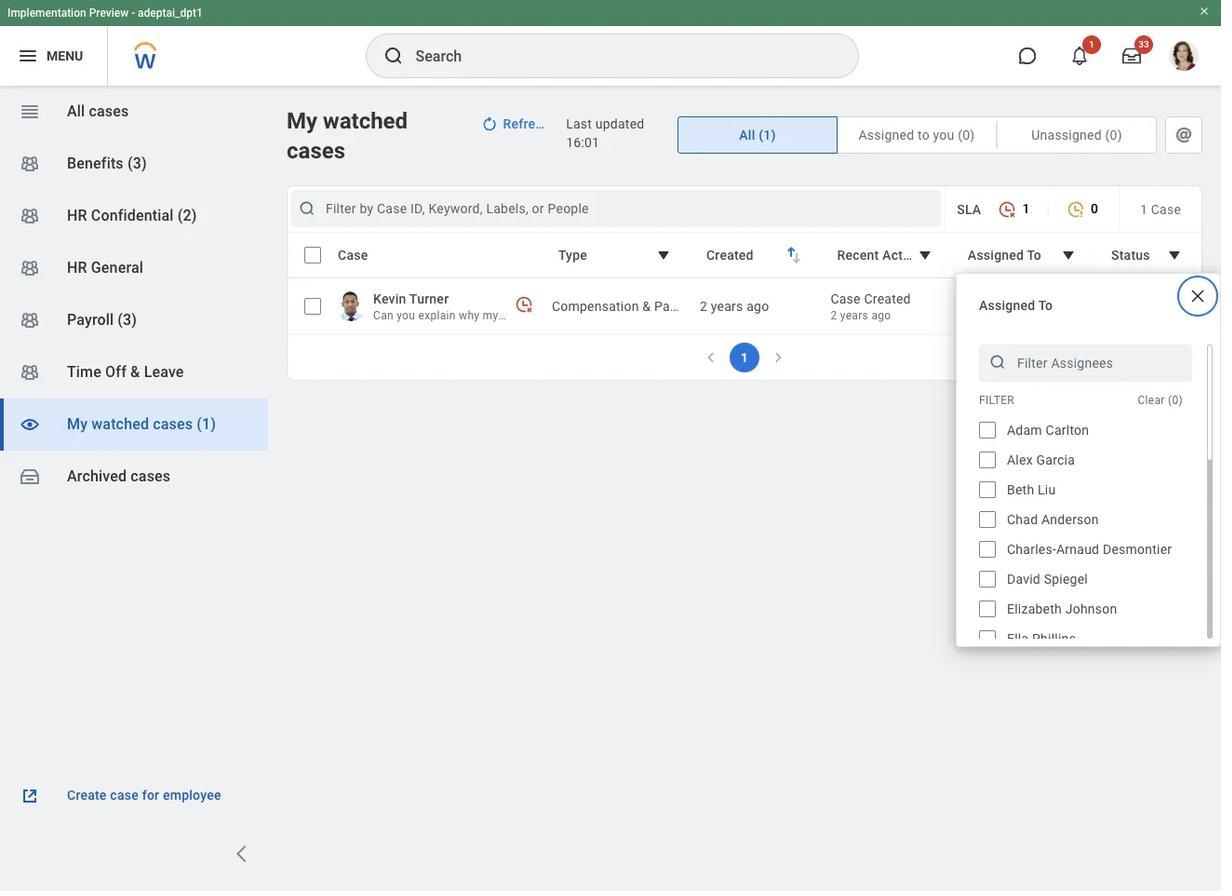 Task type: describe. For each thing, give the bounding box(es) containing it.
benefits (3) link
[[0, 138, 268, 190]]

close environment banner image
[[1199, 6, 1210, 17]]

arnaud
[[1057, 542, 1100, 557]]

caret down image for status
[[1164, 244, 1186, 266]]

case for case
[[338, 248, 368, 263]]

johnson
[[1066, 601, 1118, 616]]

liu inside all (1) tab panel
[[1029, 298, 1047, 313]]

payroll inside all (1) tab panel
[[655, 299, 696, 314]]

payroll (3) link
[[0, 294, 268, 346]]

create
[[67, 788, 107, 803]]

profile logan mcneil image
[[1169, 41, 1199, 75]]

case created 2 years ago
[[831, 291, 911, 322]]

action
[[883, 248, 922, 263]]

desmontier
[[1103, 542, 1173, 557]]

implementation preview -   adeptai_dpt1
[[7, 7, 203, 20]]

years inside case created 2 years ago
[[841, 309, 869, 322]]

turner
[[410, 291, 449, 306]]

compensation & payroll 2 years ago
[[552, 299, 769, 314]]

-
[[131, 7, 135, 20]]

0 horizontal spatial years
[[711, 299, 744, 314]]

& inside all (1) tab panel
[[643, 299, 651, 314]]

to inside button
[[1028, 248, 1042, 263]]

alex
[[1007, 453, 1033, 467]]

garcia
[[1037, 453, 1076, 467]]

archived cases
[[67, 467, 171, 485]]

sla
[[957, 202, 982, 216]]

status
[[1112, 248, 1151, 263]]

create case for employee link
[[19, 785, 250, 807]]

benefits (3)
[[67, 155, 147, 172]]

Filter Assignees text field
[[980, 345, 1193, 382]]

caret down image
[[914, 244, 937, 266]]

assigned to you (0)
[[859, 128, 975, 142]]

all cases link
[[0, 86, 268, 138]]

in progress
[[1109, 301, 1180, 314]]

list containing all cases
[[0, 86, 268, 503]]

recent action
[[837, 248, 922, 263]]

33 button
[[1112, 35, 1154, 76]]

(3) for benefits (3)
[[127, 155, 147, 172]]

chevron right small image
[[769, 348, 788, 367]]

charles-arnaud desmontier
[[1007, 542, 1173, 557]]

to
[[918, 128, 930, 142]]

elizabeth johnson
[[1007, 601, 1118, 616]]

my watched cases (1)
[[67, 415, 216, 433]]

employee
[[163, 788, 221, 803]]

assigned inside button
[[859, 128, 915, 142]]

carlton
[[1046, 423, 1090, 438]]

hr general link
[[0, 242, 268, 294]]

filter
[[980, 394, 1015, 407]]

all (1) button
[[679, 117, 837, 153]]

status button
[[1100, 237, 1198, 273]]

1 right chevron left small image
[[741, 350, 749, 365]]

ella phillips
[[1007, 631, 1077, 646]]

charles-
[[1007, 542, 1057, 557]]

contact card matrix manager image for time off & leave
[[19, 361, 41, 384]]

ext link image
[[19, 785, 41, 807]]

search image
[[989, 353, 1007, 372]]

hr confidential (2) link
[[0, 190, 268, 242]]

caret down image for type
[[653, 244, 675, 266]]

in
[[1109, 301, 1120, 314]]

beth inside "assigned to" dialog
[[1007, 482, 1035, 497]]

cases inside my watched cases
[[287, 138, 345, 164]]

(1) inside all (1) button
[[759, 128, 776, 142]]

all (1)
[[740, 128, 776, 142]]

unassigned
[[1032, 128, 1102, 142]]

watched for my watched cases
[[323, 108, 408, 134]]

contact card matrix manager image for hr
[[19, 257, 41, 279]]

adeptai_dpt1
[[138, 7, 203, 20]]

general
[[91, 259, 143, 277]]

assigned to inside button
[[968, 248, 1042, 263]]

type button
[[546, 237, 687, 273]]

2 horizontal spatial case
[[1152, 202, 1182, 216]]

david spiegel
[[1007, 572, 1088, 587]]

created inside case created 2 years ago
[[864, 291, 911, 306]]

notifications element
[[1179, 37, 1194, 52]]

hr general
[[67, 259, 143, 277]]

hr for hr confidential (2)
[[67, 207, 87, 224]]

time off & leave link
[[0, 346, 268, 399]]

confidential
[[91, 207, 174, 224]]

spiegel
[[1044, 572, 1088, 587]]

all for all (1)
[[740, 128, 756, 142]]

time to resolve - overdue element
[[515, 295, 533, 313]]

david
[[1007, 572, 1041, 587]]

for
[[142, 788, 159, 803]]

beth liu inside "assigned to" dialog
[[1007, 482, 1056, 497]]

clear
[[1138, 393, 1166, 406]]

1 right clock x icon
[[1023, 201, 1030, 216]]

1 button inside menu banner
[[1060, 35, 1102, 76]]

inbox large image
[[1123, 47, 1142, 65]]

hr for hr general
[[67, 259, 87, 277]]

my for my watched cases (1)
[[67, 415, 88, 433]]

preview
[[89, 7, 129, 20]]

case for case created 2 years ago
[[831, 291, 861, 306]]

adam
[[1007, 423, 1043, 438]]

clear (0)
[[1138, 393, 1183, 406]]

chad anderson
[[1007, 512, 1099, 527]]

my for my watched cases
[[287, 108, 318, 134]]

archived cases link
[[0, 451, 268, 503]]

time off & leave
[[67, 363, 184, 381]]

type
[[559, 248, 588, 263]]

clock exclamation image
[[1067, 200, 1086, 219]]

last updated 16:01
[[566, 116, 645, 150]]

filter by case id, keyword, labels, or people. type label: to find cases with specific labels applied element
[[291, 190, 942, 227]]

compensation
[[552, 299, 639, 314]]

0 horizontal spatial 1 button
[[730, 343, 760, 372]]

0
[[1091, 201, 1099, 216]]

phillips
[[1033, 631, 1077, 646]]

Search Workday  search field
[[416, 35, 820, 76]]



Task type: vqa. For each thing, say whether or not it's contained in the screenshot.
view team icon
no



Task type: locate. For each thing, give the bounding box(es) containing it.
my inside my watched cases
[[287, 108, 318, 134]]

unassigned (0) button
[[998, 117, 1156, 153]]

liu down assigned to button
[[1029, 298, 1047, 313]]

contact card matrix manager image for hr confidential (2)
[[19, 205, 41, 227]]

1 vertical spatial contact card matrix manager image
[[19, 361, 41, 384]]

2 down recent
[[831, 309, 838, 322]]

1 horizontal spatial payroll
[[655, 299, 696, 314]]

list
[[0, 86, 268, 503], [980, 419, 1193, 891]]

1 horizontal spatial (1)
[[759, 128, 776, 142]]

justify image
[[17, 45, 39, 67]]

1 contact card matrix manager image from the top
[[19, 205, 41, 227]]

0 vertical spatial assigned to
[[968, 248, 1042, 263]]

(0) inside clear (0) button
[[1169, 393, 1183, 406]]

16:01
[[566, 135, 600, 150]]

0 horizontal spatial watched
[[91, 415, 149, 433]]

watched inside my watched cases
[[323, 108, 408, 134]]

1 horizontal spatial case
[[831, 291, 861, 306]]

(0) inside unassigned (0) button
[[1106, 128, 1123, 142]]

hr
[[67, 207, 87, 224], [67, 259, 87, 277]]

0 horizontal spatial my
[[67, 415, 88, 433]]

(2)
[[178, 207, 197, 224]]

ago down created 'button'
[[747, 299, 769, 314]]

caret down image for assigned to
[[1058, 244, 1080, 266]]

contact card matrix manager image inside hr confidential (2) link
[[19, 205, 41, 227]]

assigned to you (0) button
[[838, 117, 996, 153]]

1 contact card matrix manager image from the top
[[19, 153, 41, 175]]

benefits
[[67, 155, 124, 172]]

beth liu up the chad
[[1007, 482, 1056, 497]]

archived
[[67, 467, 127, 485]]

hr left general
[[67, 259, 87, 277]]

search image down my watched cases
[[298, 199, 317, 218]]

0 horizontal spatial ago
[[747, 299, 769, 314]]

0 vertical spatial created
[[707, 248, 754, 263]]

0 horizontal spatial (0)
[[958, 128, 975, 142]]

created button
[[695, 237, 818, 273]]

case
[[110, 788, 139, 803]]

0 horizontal spatial list
[[0, 86, 268, 503]]

reset image
[[481, 115, 499, 133]]

0 vertical spatial liu
[[1029, 298, 1047, 313]]

1 horizontal spatial search image
[[382, 45, 405, 67]]

0 vertical spatial beth
[[998, 298, 1025, 313]]

& right the compensation
[[643, 299, 651, 314]]

1 vertical spatial watched
[[91, 415, 149, 433]]

(0) inside assigned to you (0) button
[[958, 128, 975, 142]]

caret down image inside assigned to button
[[1058, 244, 1080, 266]]

1 case
[[1141, 202, 1182, 216]]

0 horizontal spatial all
[[67, 102, 85, 120]]

chevron right image
[[231, 843, 253, 865]]

1 horizontal spatial &
[[643, 299, 651, 314]]

menu button
[[0, 26, 107, 86]]

assigned to dialog
[[956, 273, 1222, 891]]

all cases
[[67, 102, 129, 120]]

0 vertical spatial contact card matrix manager image
[[19, 153, 41, 175]]

33
[[1139, 39, 1150, 49]]

2 vertical spatial assigned
[[980, 298, 1036, 313]]

payroll
[[655, 299, 696, 314], [67, 311, 114, 329]]

refresh
[[503, 116, 550, 131]]

all (1) tab panel
[[287, 185, 1203, 381]]

beth down 'alex'
[[1007, 482, 1035, 497]]

1 horizontal spatial list
[[980, 419, 1193, 891]]

my watched cases (1) link
[[0, 399, 268, 451]]

1 horizontal spatial 1 button
[[989, 191, 1039, 227]]

1 horizontal spatial (0)
[[1106, 128, 1123, 142]]

created
[[707, 248, 754, 263], [864, 291, 911, 306]]

hr down benefits
[[67, 207, 87, 224]]

contact card matrix manager image inside benefits (3) link
[[19, 153, 41, 175]]

all for all cases
[[67, 102, 85, 120]]

kevin
[[373, 291, 406, 306]]

to
[[1028, 248, 1042, 263], [1039, 298, 1053, 313]]

anderson
[[1042, 512, 1099, 527]]

Filter by Case ID, Keyword, Labels, or People text field
[[326, 199, 913, 218]]

2 horizontal spatial (0)
[[1169, 393, 1183, 406]]

clear (0) button
[[1129, 388, 1193, 412]]

1 horizontal spatial watched
[[323, 108, 408, 134]]

1 vertical spatial beth
[[1007, 482, 1035, 497]]

1 hr from the top
[[67, 207, 87, 224]]

recent action button
[[825, 237, 949, 273]]

assigned to down clock x icon
[[968, 248, 1042, 263]]

my watched cases
[[287, 108, 408, 164]]

1 vertical spatial created
[[864, 291, 911, 306]]

liu inside list
[[1038, 482, 1056, 497]]

& right off
[[130, 363, 140, 381]]

updated
[[596, 116, 645, 131]]

0 vertical spatial case
[[1152, 202, 1182, 216]]

x image
[[1189, 287, 1208, 305]]

2 contact card matrix manager image from the top
[[19, 257, 41, 279]]

chad
[[1007, 512, 1038, 527]]

0 vertical spatial assigned
[[859, 128, 915, 142]]

at tag mention image
[[1173, 124, 1196, 146]]

caret down image
[[653, 244, 675, 266], [1058, 244, 1080, 266], [1164, 244, 1186, 266]]

0 horizontal spatial (1)
[[197, 415, 216, 433]]

1 vertical spatial 1 button
[[989, 191, 1039, 227]]

off
[[105, 363, 127, 381]]

1 vertical spatial beth liu
[[1007, 482, 1056, 497]]

payroll (3)
[[67, 311, 137, 329]]

tab list containing all (1)
[[678, 116, 1203, 154]]

assigned down clock x icon
[[968, 248, 1024, 263]]

search image for search workday search field
[[382, 45, 405, 67]]

(3) right benefits
[[127, 155, 147, 172]]

caret down image up compensation & payroll 2 years ago
[[653, 244, 675, 266]]

0 horizontal spatial &
[[130, 363, 140, 381]]

1 horizontal spatial all
[[740, 128, 756, 142]]

my
[[287, 108, 318, 134], [67, 415, 88, 433]]

time
[[67, 363, 101, 381]]

hr confidential (2)
[[67, 207, 197, 224]]

(0) for clear (0)
[[1169, 393, 1183, 406]]

1 horizontal spatial ago
[[872, 309, 891, 322]]

alex garcia
[[1007, 453, 1076, 467]]

0 vertical spatial contact card matrix manager image
[[19, 205, 41, 227]]

3 caret down image from the left
[[1164, 244, 1186, 266]]

(3)
[[127, 155, 147, 172], [118, 311, 137, 329]]

(3) for payroll (3)
[[118, 311, 137, 329]]

inbox image
[[19, 466, 41, 488]]

menu
[[47, 48, 83, 63]]

(3) down hr general link
[[118, 311, 137, 329]]

0 button
[[1058, 191, 1108, 227]]

assigned inside button
[[968, 248, 1024, 263]]

0 vertical spatial watched
[[323, 108, 408, 134]]

1 vertical spatial my
[[67, 415, 88, 433]]

search image inside filter by case id, keyword, labels, or people. type label: to find cases with specific labels applied element
[[298, 199, 317, 218]]

visible image
[[19, 413, 41, 436]]

ago inside case created 2 years ago
[[872, 309, 891, 322]]

0 vertical spatial &
[[643, 299, 651, 314]]

1 vertical spatial liu
[[1038, 482, 1056, 497]]

0 vertical spatial (3)
[[127, 155, 147, 172]]

assigned down assigned to button
[[980, 298, 1036, 313]]

recent
[[837, 248, 879, 263]]

elizabeth
[[1007, 601, 1062, 616]]

1 vertical spatial to
[[1039, 298, 1053, 313]]

1 vertical spatial &
[[130, 363, 140, 381]]

1 caret down image from the left
[[653, 244, 675, 266]]

1
[[1090, 39, 1095, 49], [1023, 201, 1030, 216], [1141, 202, 1148, 216], [741, 350, 749, 365]]

contact card matrix manager image down "grid view" image
[[19, 153, 41, 175]]

beth liu inside all (1) tab panel
[[998, 298, 1047, 313]]

2 horizontal spatial caret down image
[[1164, 244, 1186, 266]]

2 hr from the top
[[67, 259, 87, 277]]

2
[[700, 299, 708, 314], [831, 309, 838, 322]]

beth down assigned to button
[[998, 298, 1025, 313]]

payroll up time
[[67, 311, 114, 329]]

3 contact card matrix manager image from the top
[[19, 309, 41, 331]]

(1) inside the my watched cases (1) link
[[197, 415, 216, 433]]

search image for filter by case id, keyword, labels, or people text field
[[298, 199, 317, 218]]

sort down image
[[786, 247, 809, 269]]

2 caret down image from the left
[[1058, 244, 1080, 266]]

0 vertical spatial hr
[[67, 207, 87, 224]]

progress
[[1123, 301, 1180, 314]]

1 horizontal spatial 2
[[831, 309, 838, 322]]

0 vertical spatial 1 button
[[1060, 35, 1102, 76]]

list inside "assigned to" dialog
[[980, 419, 1193, 891]]

2 contact card matrix manager image from the top
[[19, 361, 41, 384]]

assigned inside dialog
[[980, 298, 1036, 313]]

&
[[643, 299, 651, 314], [130, 363, 140, 381]]

1 vertical spatial (3)
[[118, 311, 137, 329]]

chevron left small image
[[702, 348, 721, 367]]

1 vertical spatial contact card matrix manager image
[[19, 257, 41, 279]]

caret down image inside type 'button'
[[653, 244, 675, 266]]

2 horizontal spatial 1 button
[[1060, 35, 1102, 76]]

0 vertical spatial all
[[67, 102, 85, 120]]

1 vertical spatial assigned to
[[980, 298, 1053, 313]]

1 inside menu banner
[[1090, 39, 1095, 49]]

create case for employee
[[67, 788, 221, 803]]

you
[[934, 128, 955, 142]]

1 button right chevron left small image
[[730, 343, 760, 372]]

created inside 'button'
[[707, 248, 754, 263]]

(0)
[[958, 128, 975, 142], [1106, 128, 1123, 142], [1169, 393, 1183, 406]]

watched for my watched cases (1)
[[91, 415, 149, 433]]

ago
[[747, 299, 769, 314], [872, 309, 891, 322]]

last
[[566, 116, 592, 131]]

0 vertical spatial my
[[287, 108, 318, 134]]

created left sort up icon
[[707, 248, 754, 263]]

years down recent
[[841, 309, 869, 322]]

1 vertical spatial (1)
[[197, 415, 216, 433]]

0 vertical spatial beth liu
[[998, 298, 1047, 313]]

0 horizontal spatial case
[[338, 248, 368, 263]]

tab list
[[678, 116, 1203, 154]]

|
[[1047, 202, 1050, 216]]

beth inside all (1) tab panel
[[998, 298, 1025, 313]]

years up chevron left small image
[[711, 299, 744, 314]]

1 horizontal spatial created
[[864, 291, 911, 306]]

2 vertical spatial contact card matrix manager image
[[19, 309, 41, 331]]

contact card matrix manager image for benefits
[[19, 153, 41, 175]]

1 vertical spatial search image
[[298, 199, 317, 218]]

implementation
[[7, 7, 86, 20]]

all inside all (1) button
[[740, 128, 756, 142]]

1 vertical spatial hr
[[67, 259, 87, 277]]

1 horizontal spatial caret down image
[[1058, 244, 1080, 266]]

refresh button
[[473, 109, 559, 139]]

contact card matrix manager image inside hr general link
[[19, 257, 41, 279]]

1 horizontal spatial my
[[287, 108, 318, 134]]

1 horizontal spatial years
[[841, 309, 869, 322]]

all inside all cases link
[[67, 102, 85, 120]]

menu banner
[[0, 0, 1222, 86]]

0 horizontal spatial caret down image
[[653, 244, 675, 266]]

1 up status button
[[1141, 202, 1148, 216]]

(0) right clear
[[1169, 393, 1183, 406]]

(0) right unassigned
[[1106, 128, 1123, 142]]

case inside case created 2 years ago
[[831, 291, 861, 306]]

0 vertical spatial search image
[[382, 45, 405, 67]]

contact card matrix manager image inside "time off & leave" link
[[19, 361, 41, 384]]

to inside dialog
[[1039, 298, 1053, 313]]

caret down image right status
[[1164, 244, 1186, 266]]

assigned to
[[968, 248, 1042, 263], [980, 298, 1053, 313]]

contact card matrix manager image
[[19, 153, 41, 175], [19, 257, 41, 279], [19, 309, 41, 331]]

ella
[[1007, 631, 1029, 646]]

created down recent action button
[[864, 291, 911, 306]]

0 vertical spatial to
[[1028, 248, 1042, 263]]

assigned to down assigned to button
[[980, 298, 1053, 313]]

0 horizontal spatial created
[[707, 248, 754, 263]]

payroll down type 'button'
[[655, 299, 696, 314]]

assigned
[[859, 128, 915, 142], [968, 248, 1024, 263], [980, 298, 1036, 313]]

assigned left to
[[859, 128, 915, 142]]

2 vertical spatial 1 button
[[730, 343, 760, 372]]

(0) right you
[[958, 128, 975, 142]]

caret down image inside status button
[[1164, 244, 1186, 266]]

my inside the my watched cases (1) link
[[67, 415, 88, 433]]

0 horizontal spatial 2
[[700, 299, 708, 314]]

payroll inside list
[[67, 311, 114, 329]]

liu
[[1029, 298, 1047, 313], [1038, 482, 1056, 497]]

assigned to button
[[956, 237, 1092, 273]]

0 horizontal spatial payroll
[[67, 311, 114, 329]]

caret down image down clock exclamation icon
[[1058, 244, 1080, 266]]

contact card matrix manager image inside the payroll (3) link
[[19, 309, 41, 331]]

1 right the notifications large image
[[1090, 39, 1095, 49]]

1 vertical spatial all
[[740, 128, 756, 142]]

beth
[[998, 298, 1025, 313], [1007, 482, 1035, 497]]

beth liu down assigned to button
[[998, 298, 1047, 313]]

assigned to inside dialog
[[980, 298, 1053, 313]]

ago down recent action
[[872, 309, 891, 322]]

(0) for unassigned (0)
[[1106, 128, 1123, 142]]

2 inside case created 2 years ago
[[831, 309, 838, 322]]

liu down alex garcia
[[1038, 482, 1056, 497]]

grid view image
[[19, 101, 41, 123]]

kevin turner
[[373, 291, 449, 306]]

0 vertical spatial (1)
[[759, 128, 776, 142]]

beth liu
[[998, 298, 1047, 313], [1007, 482, 1056, 497]]

0 horizontal spatial search image
[[298, 199, 317, 218]]

1 vertical spatial assigned
[[968, 248, 1024, 263]]

2 up chevron left small image
[[700, 299, 708, 314]]

2 vertical spatial case
[[831, 291, 861, 306]]

contact card matrix manager image left 'hr general'
[[19, 257, 41, 279]]

notifications large image
[[1071, 47, 1089, 65]]

1 vertical spatial case
[[338, 248, 368, 263]]

adam carlton
[[1007, 423, 1090, 438]]

time to resolve - overdue image
[[515, 295, 533, 313]]

1 button left the inbox large image
[[1060, 35, 1102, 76]]

list containing adam carlton
[[980, 419, 1193, 891]]

search image
[[382, 45, 405, 67], [298, 199, 317, 218]]

contact card matrix manager image left payroll (3)
[[19, 309, 41, 331]]

clock x image
[[999, 200, 1017, 219]]

search image up my watched cases
[[382, 45, 405, 67]]

contact card matrix manager image
[[19, 205, 41, 227], [19, 361, 41, 384]]

unassigned (0)
[[1032, 128, 1123, 142]]

sort up image
[[781, 241, 803, 264]]

all
[[67, 102, 85, 120], [740, 128, 756, 142]]

1 button left |
[[989, 191, 1039, 227]]

contact card matrix manager image for payroll
[[19, 309, 41, 331]]



